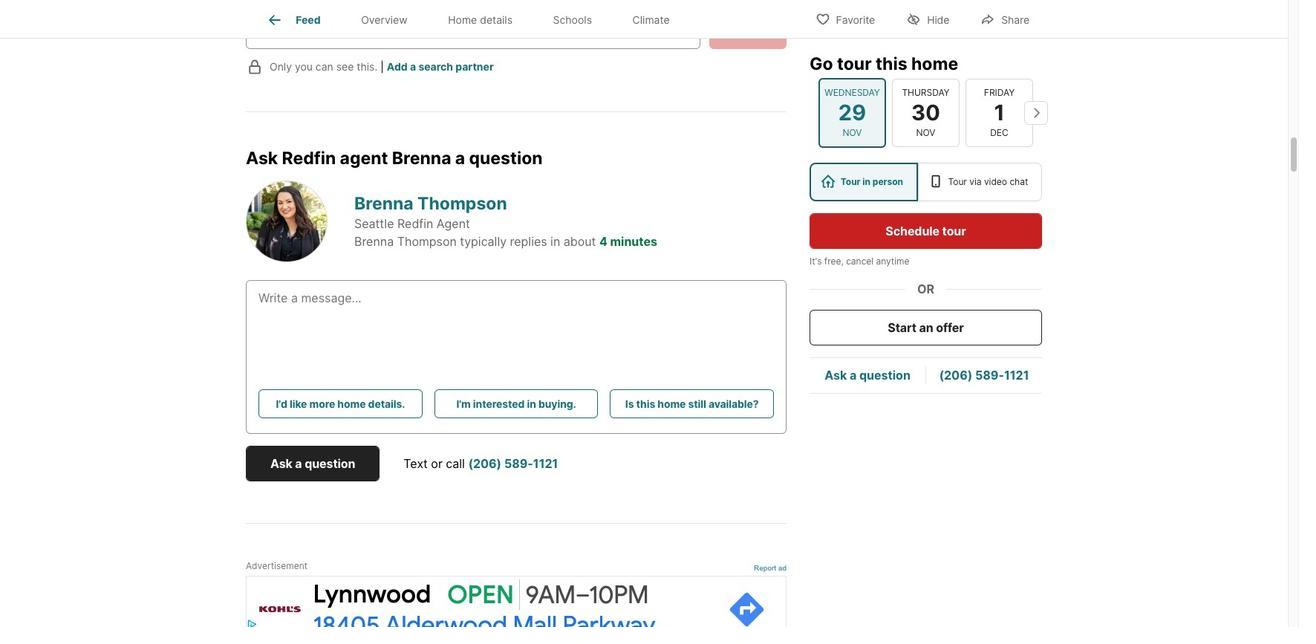 Task type: locate. For each thing, give the bounding box(es) containing it.
2 vertical spatial ask
[[271, 457, 293, 472]]

nov inside 'thursday 30 nov'
[[917, 127, 936, 138]]

nov inside "wednesday 29 nov"
[[843, 127, 863, 138]]

0 horizontal spatial (206)
[[469, 457, 502, 472]]

0 horizontal spatial redfin
[[282, 148, 336, 168]]

favorite
[[837, 13, 876, 26]]

0 horizontal spatial tour
[[838, 54, 872, 74]]

nov for 30
[[917, 127, 936, 138]]

1 horizontal spatial (206) 589-1121 link
[[940, 368, 1030, 383]]

1 horizontal spatial in
[[551, 234, 561, 249]]

list box
[[810, 163, 1043, 201]]

hide button
[[894, 3, 963, 34]]

ask a question link
[[825, 368, 911, 383]]

brenna down seattle
[[355, 234, 394, 249]]

overview tab
[[341, 2, 428, 38]]

30
[[912, 99, 941, 125]]

nov down 29
[[843, 127, 863, 138]]

1 tour from the left
[[841, 176, 861, 187]]

start an offer
[[888, 320, 965, 335]]

in left buying.
[[527, 398, 536, 411]]

0 horizontal spatial tour
[[841, 176, 861, 187]]

0 vertical spatial redfin
[[282, 148, 336, 168]]

ad
[[779, 564, 787, 573]]

None button
[[819, 78, 887, 148], [893, 79, 960, 147], [966, 79, 1034, 147], [819, 78, 887, 148], [893, 79, 960, 147], [966, 79, 1034, 147]]

thompson up agent
[[418, 193, 507, 214]]

(206) down offer
[[940, 368, 973, 383]]

in left about
[[551, 234, 561, 249]]

0 horizontal spatial home
[[338, 398, 366, 411]]

question up brenna thompson seattle redfin agent brenna thompson typically replies in about 4 minutes
[[469, 148, 543, 168]]

it's free, cancel anytime
[[810, 256, 910, 267]]

see
[[336, 60, 354, 73]]

details
[[480, 14, 513, 26]]

0 horizontal spatial in
[[527, 398, 536, 411]]

(206) 589-1121 link
[[940, 368, 1030, 383], [469, 457, 558, 472]]

seattle
[[355, 216, 394, 231]]

ask inside button
[[271, 457, 293, 472]]

1 horizontal spatial tour
[[943, 224, 967, 239]]

in left person
[[863, 176, 871, 187]]

in
[[863, 176, 871, 187], [551, 234, 561, 249], [527, 398, 536, 411]]

(206) 589-1121 link right call on the bottom of the page
[[469, 457, 558, 472]]

home
[[912, 54, 959, 74], [338, 398, 366, 411], [658, 398, 686, 411]]

brenna up seattle
[[355, 193, 414, 214]]

tour right schedule
[[943, 224, 967, 239]]

i'm interested in buying. button
[[435, 390, 599, 419]]

i'm
[[457, 398, 471, 411]]

589-
[[976, 368, 1005, 383], [505, 457, 534, 472]]

1121
[[1005, 368, 1030, 383], [534, 457, 558, 472]]

2 vertical spatial question
[[305, 457, 356, 472]]

1 vertical spatial (206) 589-1121 link
[[469, 457, 558, 472]]

a inside button
[[295, 457, 302, 472]]

0 vertical spatial (206)
[[940, 368, 973, 383]]

this up thursday
[[876, 54, 908, 74]]

0 vertical spatial tour
[[838, 54, 872, 74]]

2 horizontal spatial question
[[860, 368, 911, 383]]

1 horizontal spatial tour
[[949, 176, 968, 187]]

0 horizontal spatial this
[[637, 398, 656, 411]]

0 horizontal spatial question
[[305, 457, 356, 472]]

1 nov from the left
[[843, 127, 863, 138]]

i'd
[[276, 398, 288, 411]]

2 nov from the left
[[917, 127, 936, 138]]

tour up wednesday on the right top
[[838, 54, 872, 74]]

feed
[[296, 14, 321, 26]]

thompson
[[418, 193, 507, 214], [397, 234, 457, 249]]

tour in person option
[[810, 163, 919, 201]]

|
[[381, 60, 384, 73]]

2 horizontal spatial home
[[912, 54, 959, 74]]

ask a question down more
[[271, 457, 356, 472]]

redfin inside brenna thompson seattle redfin agent brenna thompson typically replies in about 4 minutes
[[398, 216, 434, 231]]

tab list
[[246, 0, 702, 38]]

home up thursday
[[912, 54, 959, 74]]

climate tab
[[613, 2, 690, 38]]

1 horizontal spatial home
[[658, 398, 686, 411]]

0 vertical spatial 589-
[[976, 368, 1005, 383]]

is
[[626, 398, 634, 411]]

brenna up "brenna thompson" link
[[392, 148, 452, 168]]

1 horizontal spatial redfin
[[398, 216, 434, 231]]

1
[[995, 99, 1005, 125]]

brenna thompson seattle redfin agent brenna thompson typically replies in about 4 minutes
[[355, 193, 658, 249]]

redfin left agent
[[282, 148, 336, 168]]

1 vertical spatial (206)
[[469, 457, 502, 472]]

like
[[290, 398, 307, 411]]

dec
[[991, 127, 1009, 138]]

0 vertical spatial this
[[876, 54, 908, 74]]

1 vertical spatial 589-
[[505, 457, 534, 472]]

nov down 30
[[917, 127, 936, 138]]

ask a question down start
[[825, 368, 911, 383]]

person
[[873, 176, 904, 187]]

tour inside button
[[943, 224, 967, 239]]

0 horizontal spatial 589-
[[505, 457, 534, 472]]

0 vertical spatial ask a question
[[825, 368, 911, 383]]

1 horizontal spatial 1121
[[1005, 368, 1030, 383]]

minutes
[[611, 234, 658, 249]]

0 horizontal spatial 1121
[[534, 457, 558, 472]]

tour left person
[[841, 176, 861, 187]]

anytime
[[877, 256, 910, 267]]

only you can see this.
[[270, 60, 378, 73]]

save
[[735, 24, 763, 38]]

call
[[446, 457, 465, 472]]

more
[[310, 398, 335, 411]]

2 horizontal spatial in
[[863, 176, 871, 187]]

1 vertical spatial tour
[[943, 224, 967, 239]]

share
[[1002, 13, 1030, 26]]

redfin down "brenna thompson" link
[[398, 216, 434, 231]]

in inside button
[[527, 398, 536, 411]]

1 vertical spatial in
[[551, 234, 561, 249]]

tour left via
[[949, 176, 968, 187]]

report ad
[[754, 564, 787, 573]]

report
[[754, 564, 777, 573]]

tour
[[841, 176, 861, 187], [949, 176, 968, 187]]

2 vertical spatial brenna
[[355, 234, 394, 249]]

1 horizontal spatial question
[[469, 148, 543, 168]]

brenna
[[392, 148, 452, 168], [355, 193, 414, 214], [355, 234, 394, 249]]

0 vertical spatial question
[[469, 148, 543, 168]]

1 vertical spatial ask a question
[[271, 457, 356, 472]]

schedule
[[886, 224, 940, 239]]

tour via video chat option
[[919, 163, 1043, 201]]

home
[[448, 14, 477, 26]]

1 horizontal spatial this
[[876, 54, 908, 74]]

question
[[469, 148, 543, 168], [860, 368, 911, 383], [305, 457, 356, 472]]

0 horizontal spatial ask a question
[[271, 457, 356, 472]]

1 vertical spatial redfin
[[398, 216, 434, 231]]

offer
[[937, 320, 965, 335]]

1 horizontal spatial nov
[[917, 127, 936, 138]]

redfin
[[282, 148, 336, 168], [398, 216, 434, 231]]

agent
[[437, 216, 470, 231]]

buying.
[[539, 398, 576, 411]]

question down more
[[305, 457, 356, 472]]

a
[[410, 60, 416, 73], [455, 148, 465, 168], [850, 368, 857, 383], [295, 457, 302, 472]]

(206) right call on the bottom of the page
[[469, 457, 502, 472]]

(206) 589-1121 link down offer
[[940, 368, 1030, 383]]

add a search partner button
[[387, 60, 494, 73]]

this inside is this home still available? button
[[637, 398, 656, 411]]

cancel
[[847, 256, 874, 267]]

2 vertical spatial in
[[527, 398, 536, 411]]

home left still
[[658, 398, 686, 411]]

still
[[689, 398, 707, 411]]

1 vertical spatial question
[[860, 368, 911, 383]]

interested
[[473, 398, 525, 411]]

0 vertical spatial in
[[863, 176, 871, 187]]

2 tour from the left
[[949, 176, 968, 187]]

0 vertical spatial (206) 589-1121 link
[[940, 368, 1030, 383]]

1 horizontal spatial 589-
[[976, 368, 1005, 383]]

text
[[404, 457, 428, 472]]

home right more
[[338, 398, 366, 411]]

thompson down agent
[[397, 234, 457, 249]]

hide
[[928, 13, 950, 26]]

home details tab
[[428, 2, 533, 38]]

this right is
[[637, 398, 656, 411]]

tour
[[838, 54, 872, 74], [943, 224, 967, 239]]

question down start
[[860, 368, 911, 383]]

wednesday
[[825, 87, 881, 98]]

free,
[[825, 256, 844, 267]]

(206)
[[940, 368, 973, 383], [469, 457, 502, 472]]

1 vertical spatial this
[[637, 398, 656, 411]]

partner
[[456, 60, 494, 73]]

ad region
[[246, 576, 787, 627]]

about
[[564, 234, 596, 249]]

0 horizontal spatial nov
[[843, 127, 863, 138]]

friday
[[985, 87, 1015, 98]]

Write a message... text field
[[259, 289, 774, 343]]

1 vertical spatial 1121
[[534, 457, 558, 472]]



Task type: vqa. For each thing, say whether or not it's contained in the screenshot.
the right 1.16M
no



Task type: describe. For each thing, give the bounding box(es) containing it.
thursday
[[903, 87, 950, 98]]

or
[[918, 282, 935, 297]]

29
[[839, 99, 867, 125]]

1 vertical spatial brenna
[[355, 193, 414, 214]]

0 vertical spatial ask
[[246, 148, 278, 168]]

0 vertical spatial thompson
[[418, 193, 507, 214]]

overview
[[361, 14, 408, 26]]

you
[[295, 60, 313, 73]]

1 horizontal spatial (206)
[[940, 368, 973, 383]]

home for more
[[338, 398, 366, 411]]

typically
[[460, 234, 507, 249]]

thursday 30 nov
[[903, 87, 950, 138]]

wednesday 29 nov
[[825, 87, 881, 138]]

question inside button
[[305, 457, 356, 472]]

is this home still available? button
[[610, 390, 774, 419]]

an
[[920, 320, 934, 335]]

1 vertical spatial ask
[[825, 368, 847, 383]]

Add a comment... text field
[[259, 22, 688, 40]]

feed link
[[266, 11, 321, 29]]

is this home still available?
[[626, 398, 759, 411]]

only
[[270, 60, 292, 73]]

chat
[[1010, 176, 1029, 187]]

available?
[[709, 398, 759, 411]]

go
[[810, 54, 834, 74]]

this.
[[357, 60, 378, 73]]

add
[[387, 60, 408, 73]]

video
[[985, 176, 1008, 187]]

i'd like more home details. button
[[259, 390, 423, 419]]

schools tab
[[533, 2, 613, 38]]

advertisement
[[246, 561, 308, 572]]

tour for schedule
[[943, 224, 967, 239]]

details.
[[368, 398, 405, 411]]

text or call (206) 589-1121
[[404, 457, 558, 472]]

favorite button
[[803, 3, 888, 34]]

tour for tour in person
[[841, 176, 861, 187]]

in inside brenna thompson seattle redfin agent brenna thompson typically replies in about 4 minutes
[[551, 234, 561, 249]]

share button
[[969, 3, 1043, 34]]

schedule tour
[[886, 224, 967, 239]]

start
[[888, 320, 917, 335]]

tour via video chat
[[949, 176, 1029, 187]]

go tour this home
[[810, 54, 959, 74]]

seattle redfin agentbrenna thompson image
[[246, 181, 328, 263]]

ask a question button
[[246, 446, 380, 482]]

(206) 589-1121
[[940, 368, 1030, 383]]

tab list containing feed
[[246, 0, 702, 38]]

0 vertical spatial brenna
[[392, 148, 452, 168]]

tour in person
[[841, 176, 904, 187]]

replies
[[510, 234, 548, 249]]

i'd like more home details.
[[276, 398, 405, 411]]

search
[[419, 60, 453, 73]]

save button
[[710, 13, 787, 49]]

start an offer button
[[810, 310, 1043, 346]]

in inside 'option'
[[863, 176, 871, 187]]

friday 1 dec
[[985, 87, 1015, 138]]

tour for go
[[838, 54, 872, 74]]

0 vertical spatial 1121
[[1005, 368, 1030, 383]]

agent
[[340, 148, 388, 168]]

1 horizontal spatial ask a question
[[825, 368, 911, 383]]

0 horizontal spatial (206) 589-1121 link
[[469, 457, 558, 472]]

nov for 29
[[843, 127, 863, 138]]

can
[[316, 60, 334, 73]]

1 vertical spatial thompson
[[397, 234, 457, 249]]

| add a search partner
[[381, 60, 494, 73]]

i'm interested in buying.
[[457, 398, 576, 411]]

home details
[[448, 14, 513, 26]]

tour for tour via video chat
[[949, 176, 968, 187]]

it's
[[810, 256, 822, 267]]

home for this
[[912, 54, 959, 74]]

list box containing tour in person
[[810, 163, 1043, 201]]

climate
[[633, 14, 670, 26]]

schools
[[553, 14, 592, 26]]

ask redfin agent brenna a question
[[246, 148, 543, 168]]

via
[[970, 176, 982, 187]]

4
[[600, 234, 608, 249]]

report ad button
[[754, 564, 787, 576]]

next image
[[1025, 101, 1049, 125]]

schedule tour button
[[810, 213, 1043, 249]]

ask a question inside button
[[271, 457, 356, 472]]

brenna thompson link
[[355, 193, 507, 214]]

or
[[431, 457, 443, 472]]



